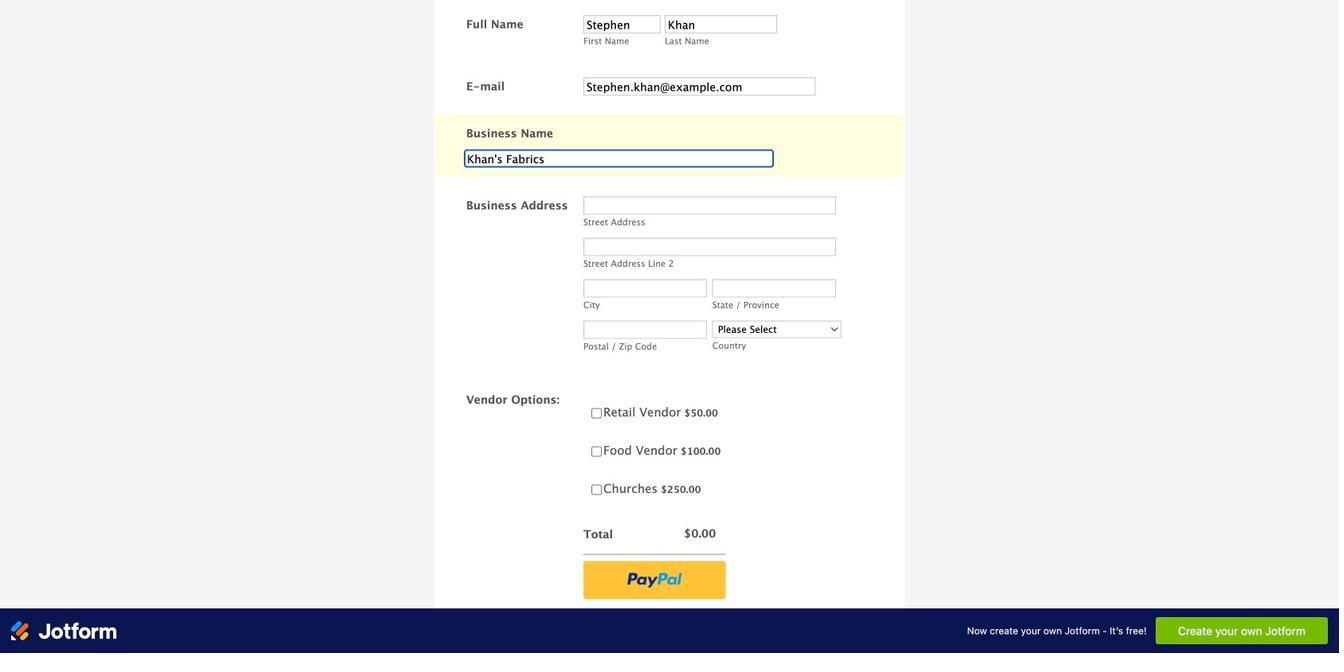 Task type: describe. For each thing, give the bounding box(es) containing it.
ex: myname@example.com email field
[[584, 77, 816, 96]]

0 vertical spatial   text field
[[665, 15, 777, 33]]

1 vertical spatial   text field
[[584, 238, 836, 256]]



Task type: locate. For each thing, give the bounding box(es) containing it.
None text field
[[464, 149, 774, 168]]

  text field
[[665, 15, 777, 33], [584, 238, 836, 256]]

None checkbox
[[592, 409, 602, 419]]

None checkbox
[[592, 447, 602, 457], [592, 485, 602, 495], [592, 447, 602, 457], [592, 485, 602, 495]]

  text field
[[584, 15, 661, 33], [584, 197, 836, 215], [584, 279, 707, 298], [713, 279, 836, 298], [584, 321, 707, 339]]



Task type: vqa. For each thing, say whether or not it's contained in the screenshot.
text field
yes



